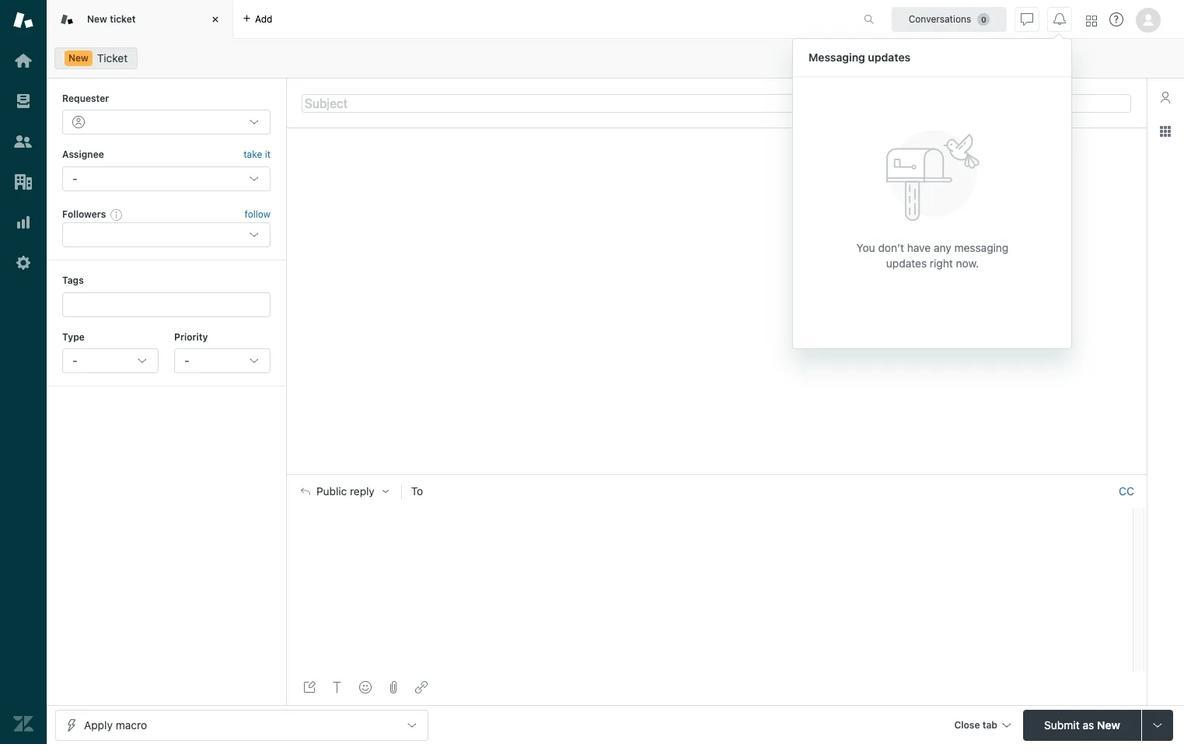 Task type: describe. For each thing, give the bounding box(es) containing it.
- for priority
[[184, 354, 189, 367]]

priority
[[174, 331, 208, 343]]

secondary element
[[47, 43, 1184, 74]]

apps image
[[1159, 125, 1172, 138]]

followers element
[[62, 222, 271, 247]]

add attachment image
[[387, 681, 400, 694]]

draft mode image
[[303, 681, 316, 694]]

zendesk image
[[13, 714, 33, 734]]

assignee
[[62, 149, 104, 160]]

close tab
[[954, 719, 997, 730]]

organizations image
[[13, 172, 33, 192]]

button displays agent's chat status as invisible. image
[[1021, 13, 1033, 25]]

type
[[62, 331, 85, 343]]

follow
[[245, 208, 271, 220]]

notifications image
[[1053, 13, 1066, 25]]

take
[[244, 149, 262, 160]]

admin image
[[13, 253, 33, 273]]

tags element
[[62, 292, 271, 317]]

conversations button
[[892, 7, 1007, 31]]

close tab button
[[947, 709, 1017, 743]]

tab
[[982, 719, 997, 730]]

customers image
[[13, 131, 33, 152]]

conversations
[[909, 13, 971, 24]]

you
[[857, 241, 875, 254]]

updates inside you don't have any messaging updates right now.
[[886, 256, 927, 269]]

2 vertical spatial new
[[1097, 718, 1120, 731]]

messaging updates
[[809, 50, 911, 63]]

requester element
[[62, 110, 271, 135]]

new ticket tab
[[47, 0, 233, 39]]

apply macro
[[84, 718, 147, 731]]

ticket
[[110, 13, 136, 25]]

public
[[316, 485, 347, 498]]

new for new ticket
[[87, 13, 107, 25]]

add button
[[233, 0, 282, 38]]

take it button
[[244, 147, 271, 163]]

submit
[[1044, 718, 1080, 731]]

get help image
[[1109, 12, 1123, 26]]

messaging
[[954, 241, 1009, 254]]

main element
[[0, 0, 47, 744]]

insert emojis image
[[359, 681, 372, 694]]

requester
[[62, 93, 109, 104]]

right
[[930, 256, 953, 269]]

- for type
[[72, 354, 77, 367]]

zendesk products image
[[1086, 15, 1097, 26]]



Task type: vqa. For each thing, say whether or not it's contained in the screenshot.
John within 'tab'
no



Task type: locate. For each thing, give the bounding box(es) containing it.
reporting image
[[13, 212, 33, 232]]

1 - button from the left
[[62, 348, 159, 373]]

tabs tab list
[[47, 0, 847, 39]]

to
[[411, 485, 423, 498]]

0 vertical spatial new
[[87, 13, 107, 25]]

follow button
[[245, 208, 271, 222]]

0 vertical spatial updates
[[868, 50, 911, 63]]

you don't have any messaging updates right now.
[[857, 241, 1009, 269]]

1 horizontal spatial - button
[[174, 348, 271, 373]]

as
[[1083, 718, 1094, 731]]

macro
[[116, 718, 147, 731]]

updates
[[868, 50, 911, 63], [886, 256, 927, 269]]

tags
[[62, 275, 84, 286]]

- button down type
[[62, 348, 159, 373]]

- down assignee
[[72, 172, 77, 185]]

1 vertical spatial new
[[68, 52, 89, 64]]

close
[[954, 719, 980, 730]]

cc
[[1119, 485, 1134, 498]]

cc button
[[1119, 485, 1134, 499]]

displays possible ticket submission types image
[[1151, 719, 1164, 731]]

messaging
[[809, 50, 865, 63]]

new
[[87, 13, 107, 25], [68, 52, 89, 64], [1097, 718, 1120, 731]]

-
[[72, 172, 77, 185], [72, 354, 77, 367], [184, 354, 189, 367]]

get started image
[[13, 51, 33, 71]]

add
[[255, 13, 272, 24]]

it
[[265, 149, 271, 160]]

submit as new
[[1044, 718, 1120, 731]]

public reply button
[[287, 475, 401, 508]]

views image
[[13, 91, 33, 111]]

- down priority
[[184, 354, 189, 367]]

0 horizontal spatial - button
[[62, 348, 159, 373]]

assignee element
[[62, 166, 271, 191]]

- button for priority
[[174, 348, 271, 373]]

don't
[[878, 241, 904, 254]]

zendesk support image
[[13, 10, 33, 30]]

add link (cmd k) image
[[415, 681, 428, 694]]

any
[[934, 241, 951, 254]]

new inside tab
[[87, 13, 107, 25]]

followers
[[62, 208, 106, 220]]

menu
[[792, 38, 1072, 351]]

info on adding followers image
[[111, 208, 123, 221]]

customer context image
[[1159, 91, 1172, 103]]

updates right messaging
[[868, 50, 911, 63]]

- down type
[[72, 354, 77, 367]]

updates down have
[[886, 256, 927, 269]]

- button for type
[[62, 348, 159, 373]]

- button
[[62, 348, 159, 373], [174, 348, 271, 373]]

- inside assignee element
[[72, 172, 77, 185]]

menu containing messaging updates
[[792, 38, 1072, 351]]

format text image
[[331, 681, 344, 694]]

ticket
[[97, 51, 128, 65]]

- button down priority
[[174, 348, 271, 373]]

new inside secondary element
[[68, 52, 89, 64]]

new for new
[[68, 52, 89, 64]]

1 vertical spatial updates
[[886, 256, 927, 269]]

public reply
[[316, 485, 375, 498]]

minimize composer image
[[710, 468, 723, 481]]

2 - button from the left
[[174, 348, 271, 373]]

take it
[[244, 149, 271, 160]]

reply
[[350, 485, 375, 498]]

now.
[[956, 256, 979, 269]]

Subject field
[[302, 94, 1131, 112]]

new ticket
[[87, 13, 136, 25]]

have
[[907, 241, 931, 254]]

close image
[[208, 12, 223, 27]]

apply
[[84, 718, 113, 731]]



